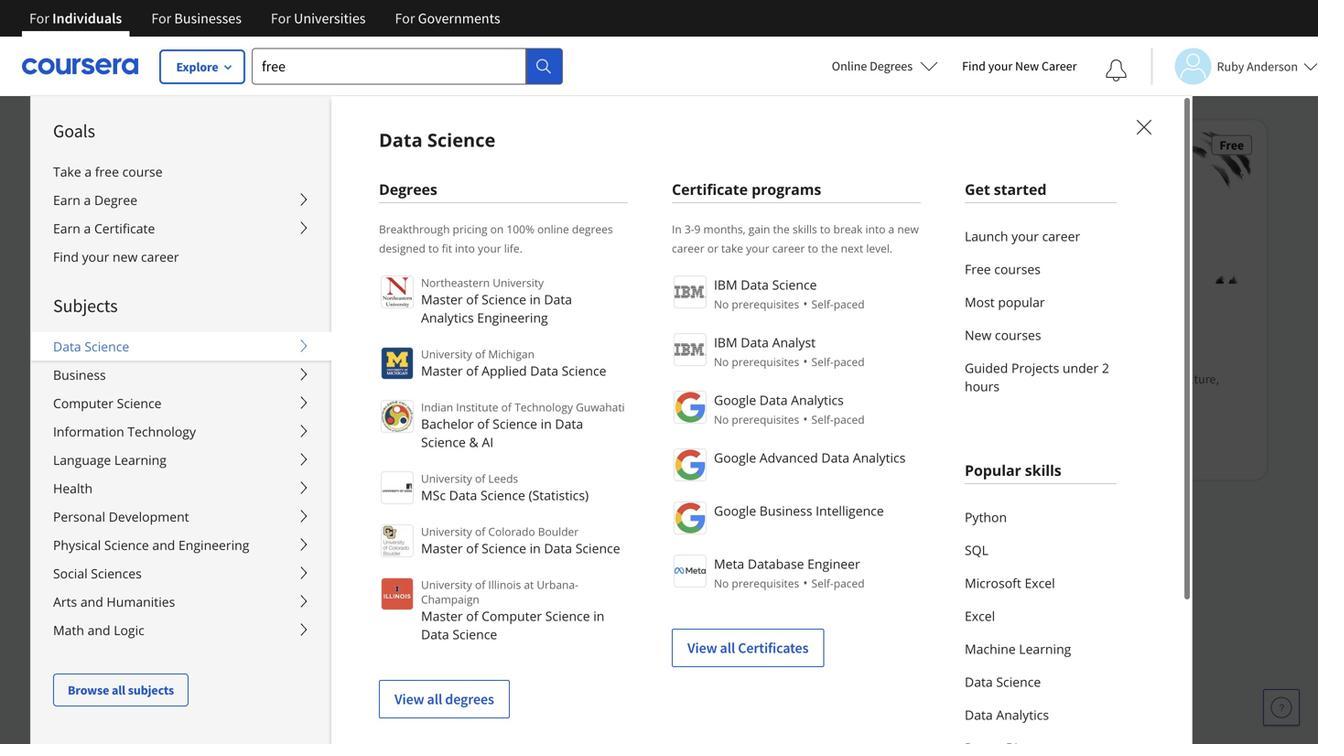 Task type: vqa. For each thing, say whether or not it's contained in the screenshot.
WILL
no



Task type: describe. For each thing, give the bounding box(es) containing it.
step
[[1020, 335, 1048, 353]]

in inside university of illinois at urbana- champaign master of computer science in data science
[[593, 607, 605, 625]]

designed
[[379, 241, 426, 256]]

data science inside popup button
[[53, 338, 129, 355]]

guwahati
[[576, 400, 625, 415]]

- inside (4.7k reviews) beginner · course · 1 - 3 months
[[794, 447, 798, 464]]

career inside earn career credentials from industry leaders that demonstrate your expertise.
[[104, 0, 138, 1]]

gain for first step korean
[[1055, 371, 1079, 387]]

development
[[109, 508, 189, 526]]

alliance
[[112, 360, 160, 378]]

data inside ibm data science no prerequisites • self-paced
[[741, 276, 769, 293]]

universities
[[294, 9, 366, 27]]

a inside complete graduate-level learning without committing to a full degree program.
[[155, 206, 162, 222]]

university up korean
[[1058, 304, 1112, 320]]

anderson
[[1247, 58, 1298, 75]]

logic
[[114, 622, 144, 639]]

a inside earn your bachelor's or master's degree online for a fraction of the cost of in-person learning.
[[77, 138, 83, 155]]

find for find your new career
[[53, 248, 79, 265]]

for for businesses
[[151, 9, 171, 27]]

indian institute of technology guwahati bachelor of science in data science & ai
[[421, 400, 625, 451]]

business analysis, leadership and management
[[376, 371, 630, 405]]

view all certificates list
[[672, 274, 921, 667]]

a inside earn a degree "dropdown button"
[[84, 191, 91, 209]]

learning.
[[255, 138, 302, 155]]

new inside 'link'
[[965, 326, 992, 344]]

yonsei university
[[1021, 304, 1112, 320]]

that for earn career credentials while taking courses that count towards your master's degree.
[[314, 52, 336, 69]]

social sciences button
[[31, 559, 331, 588]]

first
[[990, 335, 1017, 353]]

university of michigan master of applied data science
[[421, 347, 607, 379]]

ibm for ibm data science
[[714, 276, 738, 293]]

course inside (4.7k reviews) beginner · course · 1 - 3 months
[[739, 447, 777, 464]]

pricing
[[453, 222, 488, 237]]

science inside ibm data science no prerequisites • self-paced
[[772, 276, 817, 293]]

data inside the indian institute of technology guwahati bachelor of science in data science & ai
[[555, 415, 583, 433]]

online inside earn your bachelor's or master's degree online for a fraction of the cost of in-person learning.
[[289, 120, 323, 136]]

management for process
[[550, 335, 631, 353]]

career down "3-"
[[672, 241, 705, 256]]

science up ai
[[493, 415, 537, 433]]

leadership
[[571, 371, 630, 387]]

in-
[[201, 138, 215, 155]]

paced for science
[[834, 297, 865, 312]]

language learning
[[53, 451, 167, 469]]

course left show notifications image
[[1046, 63, 1084, 79]]

paced for analytics
[[834, 412, 865, 427]]

master inside university of colorado boulder master of science in data science
[[421, 540, 463, 557]]

ai
[[482, 433, 494, 451]]

courses inside earn career credentials while taking courses that count towards your master's degree.
[[270, 52, 311, 69]]

/ link
[[354, 589, 384, 608]]

a up flexible,
[[104, 255, 111, 272]]

help center image
[[1271, 697, 1293, 719]]

1 horizontal spatial skills
[[1025, 461, 1062, 480]]

all inside button
[[112, 682, 125, 699]]

business for business analysis, leadership and management
[[471, 371, 519, 387]]

cost
[[163, 138, 185, 155]]

: for korean
[[1079, 371, 1082, 387]]

for for governments
[[395, 9, 415, 27]]

data science menu item
[[331, 95, 1318, 744]]

social
[[53, 565, 88, 582]]

list for started
[[965, 220, 1117, 403]]

institute inside the indian institute of technology guwahati bachelor of science in data science & ai
[[456, 400, 499, 415]]

earn for earn a degree
[[53, 191, 80, 209]]

view all certificates
[[688, 639, 809, 657]]

culture,
[[1177, 371, 1219, 387]]

science up pricing
[[427, 127, 496, 152]]

expertise.
[[175, 3, 227, 19]]

certificate inside data science menu item
[[672, 179, 748, 199]]

courses for free courses
[[995, 260, 1041, 278]]

human
[[432, 688, 476, 707]]

prerequisites for analyst
[[732, 354, 799, 369]]

paced for engineer
[[834, 576, 865, 591]]

1 vertical spatial guided
[[433, 447, 471, 464]]

issued
[[170, 255, 204, 272]]

data science link
[[965, 666, 1117, 699]]

free courses
[[965, 260, 1041, 278]]

engineering inside physical science and engineering popup button
[[179, 536, 249, 554]]

university inside university of colorado boulder master of science in data science
[[421, 524, 472, 539]]

diploma
[[161, 169, 213, 188]]

and down development
[[152, 536, 175, 554]]

data inside data analytics link
[[965, 706, 993, 724]]

no for meta database engineer
[[714, 576, 729, 591]]

business inside view all certificates list
[[760, 502, 813, 520]]

most popular link
[[965, 286, 1117, 319]]

dutch
[[77, 660, 113, 678]]

partnername logo image for ibm data science
[[674, 276, 707, 309]]

hours
[[965, 378, 1000, 395]]

degrees inside view all degrees link
[[445, 690, 494, 709]]

communication, culture, writing
[[990, 371, 1219, 405]]

1 horizontal spatial &
[[487, 335, 497, 353]]

business for business
[[53, 366, 106, 384]]

data science group
[[30, 95, 1318, 744]]

science inside 'data science' link
[[996, 673, 1041, 691]]

computer inside 'popup button'
[[53, 395, 114, 412]]

chinese (china)
[[77, 605, 173, 623]]

and inside abdul latif jameel institute for disease and emergency analytics (j-idea)
[[317, 415, 341, 433]]

banner navigation
[[15, 0, 515, 37]]

partnername logo image inside google advanced data analytics link
[[674, 449, 707, 482]]

google for google advanced data analytics
[[714, 449, 756, 466]]

governments
[[418, 9, 500, 27]]

and inside business analysis, leadership and management
[[376, 389, 397, 405]]

chinese for chinese (china)
[[77, 605, 126, 623]]

online degrees
[[832, 58, 913, 74]]

management
[[429, 655, 511, 674]]

data inside ibm data analyst no prerequisites • self-paced
[[741, 334, 769, 351]]

• for science
[[803, 295, 808, 312]]

university inside 'university of leeds msc data science (statistics)'
[[421, 471, 472, 486]]

• for analytics
[[803, 410, 808, 428]]

master's inside earn career credentials while taking courses that count towards your master's degree.
[[183, 70, 227, 87]]

your left career
[[988, 58, 1013, 74]]

for inside earn your bachelor's or master's degree online for a fraction of the cost of in-person learning.
[[326, 120, 341, 136]]

to left next
[[808, 241, 818, 256]]

your inside breakthrough pricing on 100% online degrees designed to fit into your life.
[[478, 241, 501, 256]]

technology inside the indian institute of technology guwahati bachelor of science in data science & ai
[[515, 400, 573, 415]]

bachelor's
[[131, 120, 187, 136]]

2 inside "guided projects under 2 hours"
[[1102, 359, 1109, 377]]

free for free
[[1220, 137, 1244, 153]]

at
[[524, 577, 534, 592]]

university of michigan logo image
[[381, 347, 414, 380]]

skills for first
[[990, 371, 1019, 387]]

flexible,
[[77, 274, 119, 290]]

in inside northeastern university master of science in data analytics engineering
[[530, 291, 541, 308]]

close image
[[1132, 115, 1156, 139]]

free inside explore menu "element"
[[95, 163, 119, 180]]

educator
[[44, 330, 100, 348]]

meta database engineer no prerequisites • self-paced
[[714, 555, 865, 591]]

certificates inside view all certificates link
[[738, 639, 809, 657]]

new inside explore menu "element"
[[113, 248, 138, 265]]

free courses human resources
[[354, 688, 539, 707]]

1 horizontal spatial new
[[1015, 58, 1039, 74]]

computer inside university of illinois at urbana- champaign master of computer science in data science
[[482, 607, 542, 625]]

related
[[428, 541, 483, 564]]

credentials for expertise.
[[140, 0, 200, 1]]

data inside university of colorado boulder master of science in data science
[[544, 540, 572, 557]]

university up 'introductory human physiology'
[[744, 304, 798, 320]]

your inside earn career credentials from industry leaders that demonstrate your expertise.
[[148, 3, 172, 19]]

colorado
[[488, 524, 535, 539]]

you'll for analysis
[[408, 371, 439, 387]]

the inside earn your bachelor's or master's degree online for a fraction of the cost of in-person learning.
[[143, 138, 161, 155]]

show for accenture
[[44, 494, 78, 513]]

in inside the indian institute of technology guwahati bachelor of science in data science & ai
[[541, 415, 552, 433]]

engineering inside northeastern university master of science in data analytics engineering
[[477, 309, 548, 326]]

master inside university of illinois at urbana- champaign master of computer science in data science
[[421, 607, 463, 625]]

course down 4.8 (26k reviews)
[[433, 63, 470, 79]]

What do you want to learn? text field
[[252, 48, 526, 85]]

4tu.ethics
[[77, 387, 142, 406]]

degree.
[[230, 70, 270, 87]]

science down boulder at the left bottom
[[576, 540, 620, 557]]

communication,
[[1085, 371, 1174, 387]]

0 vertical spatial project
[[458, 304, 496, 320]]

view for degrees
[[395, 690, 424, 709]]

university inside university of michigan master of applied data science
[[421, 347, 472, 362]]

data inside university of michigan master of applied data science
[[530, 362, 558, 379]]

data inside google advanced data analytics link
[[822, 449, 850, 466]]

searches
[[354, 541, 425, 564]]

courses for free courses human resources
[[382, 688, 429, 707]]

master's inside earn your bachelor's or master's degree online for a fraction of the cost of in-person learning.
[[204, 120, 248, 136]]

projects
[[1012, 359, 1059, 377]]

your inside earn career credentials while taking courses that count towards your master's degree.
[[156, 70, 181, 87]]

beginner · course · 1 - 3 months up close image at the top
[[990, 63, 1156, 79]]

under
[[1063, 359, 1099, 377]]

data science inside list
[[965, 673, 1041, 691]]

degrees inside dropdown button
[[870, 58, 913, 74]]

chinese for chinese (traditional)
[[77, 632, 126, 651]]

more for accenture
[[81, 494, 113, 513]]

view all degrees link
[[379, 680, 510, 719]]

show for dutch
[[44, 690, 78, 708]]

reviews) inside (4.7k reviews) beginner · course · 1 - 3 months
[[752, 425, 797, 442]]

view all degrees
[[395, 690, 494, 709]]

format.
[[181, 274, 220, 290]]

self- for analytics
[[812, 412, 834, 427]]

your inside in 3-9 months, gain the skills to break into a new career or take your career to the next level.
[[746, 241, 770, 256]]

months,
[[704, 222, 746, 237]]

for for individuals
[[29, 9, 49, 27]]

language group
[[44, 544, 343, 681]]

in inside university of colorado boulder master of science in data science
[[530, 540, 541, 557]]

9
[[694, 222, 701, 237]]

duke university
[[714, 304, 798, 320]]

science inside data science popup button
[[85, 338, 129, 355]]

writing
[[990, 389, 1028, 405]]

physiology
[[813, 335, 881, 353]]

science up 'management'
[[453, 626, 497, 643]]

launch your career
[[965, 228, 1080, 245]]

get
[[965, 179, 990, 199]]

ibm data science no prerequisites • self-paced
[[714, 276, 865, 312]]

/
[[379, 589, 384, 608]]

: for &
[[465, 371, 469, 387]]

master inside northeastern university master of science in data analytics engineering
[[421, 291, 463, 308]]

no for ibm data analyst
[[714, 354, 729, 369]]

science down bachelor
[[421, 433, 466, 451]]

ibm for ibm data analyst
[[714, 334, 738, 351]]

full
[[164, 206, 181, 222]]

university of colorado boulder logo image
[[381, 525, 414, 558]]

new courses link
[[965, 319, 1117, 352]]

than
[[546, 447, 573, 464]]

and inside "dropdown button"
[[80, 593, 103, 611]]

break
[[834, 222, 863, 237]]

partnername logo image inside google business intelligence link
[[674, 502, 707, 535]]

list for skills
[[965, 501, 1117, 744]]

microsoft
[[965, 574, 1022, 592]]

learning for machine learning
[[1019, 640, 1071, 658]]

in inside earn a university-issued career credential in a flexible, interactive format.
[[300, 255, 310, 272]]

online inside breakthrough pricing on 100% online degrees designed to fit into your life.
[[537, 222, 569, 237]]

into for degrees
[[455, 241, 475, 256]]

beginner inside (4.7k reviews) beginner · course · 1 - 3 months
[[683, 447, 731, 464]]

(2.4k
[[415, 425, 443, 442]]

university inside university of illinois at urbana- champaign master of computer science in data science
[[421, 577, 472, 592]]

3-
[[685, 222, 694, 237]]

analytics down 'data science' link
[[996, 706, 1049, 724]]

science inside northeastern university master of science in data analytics engineering
[[482, 291, 526, 308]]

boulder
[[538, 524, 579, 539]]

gain inside in 3-9 months, gain the skills to break into a new career or take your career to the next level.
[[749, 222, 770, 237]]

management for and
[[399, 389, 470, 405]]

skills for business
[[376, 371, 406, 387]]

educator group
[[44, 328, 343, 485]]

ruby
[[1217, 58, 1244, 75]]

1 horizontal spatial the
[[773, 222, 790, 237]]

for universities
[[271, 9, 366, 27]]

certificate inside popup button
[[94, 220, 155, 237]]

emergency
[[77, 437, 145, 455]]

reviews) for guided
[[445, 425, 490, 442]]

your inside explore menu "element"
[[82, 248, 109, 265]]

personal development
[[53, 508, 189, 526]]

google data analytics no prerequisites • self-paced
[[714, 391, 865, 428]]

urbana-
[[537, 577, 579, 592]]

guided projects under 2 hours link
[[965, 352, 1117, 403]]

analytics up intelligence
[[853, 449, 906, 466]]

browse
[[68, 682, 109, 699]]

of inside 'university of leeds msc data science (statistics)'
[[475, 471, 485, 486]]

learning for language learning
[[114, 451, 167, 469]]

less
[[520, 447, 544, 464]]

institute inside abdul latif jameel institute for disease and emergency analytics (j-idea)
[[194, 415, 245, 433]]

beginner · course · 1 - 3 months up python link
[[990, 447, 1156, 464]]

without
[[258, 188, 300, 204]]

skills you'll gain : for analysis
[[376, 371, 471, 387]]

credentials for your
[[140, 52, 200, 69]]

to down colorado
[[487, 541, 503, 564]]

courses for new courses
[[995, 326, 1041, 344]]

science down colorado
[[482, 540, 526, 557]]

show more for accenture
[[44, 494, 113, 513]]

information technology button
[[31, 417, 331, 446]]

data inside university of illinois at urbana- champaign master of computer science in data science
[[421, 626, 449, 643]]

self- for science
[[812, 297, 834, 312]]

career
[[1042, 58, 1077, 74]]

analytics inside northeastern university master of science in data analytics engineering
[[421, 309, 474, 326]]

complete
[[77, 188, 129, 204]]

a right credential
[[312, 255, 319, 272]]

beginner · course · 1 - 3 months down 4.8 (26k reviews)
[[376, 63, 543, 79]]

explore button
[[160, 50, 244, 83]]

language for language learning
[[53, 451, 111, 469]]

certificates for graduate certificates
[[136, 237, 205, 255]]

career inside list
[[1042, 228, 1080, 245]]

data inside northeastern university master of science in data analytics engineering
[[544, 291, 572, 308]]

for governments
[[395, 9, 500, 27]]

technology inside information technology popup button
[[128, 423, 196, 440]]

career up ibm data science no prerequisites • self-paced
[[772, 241, 805, 256]]

popular
[[998, 293, 1045, 311]]

gain for business analysis & process management
[[442, 371, 465, 387]]



Task type: locate. For each thing, give the bounding box(es) containing it.
skills you'll gain :
[[376, 371, 471, 387], [990, 371, 1085, 387]]

institute up (j-
[[194, 415, 245, 433]]

prerequisites for engineer
[[732, 576, 799, 591]]

duke
[[714, 304, 741, 320]]

0 vertical spatial list
[[965, 220, 1117, 403]]

prerequisites inside ibm data analyst no prerequisites • self-paced
[[732, 354, 799, 369]]

0 horizontal spatial into
[[455, 241, 475, 256]]

while
[[203, 52, 231, 69]]

introductory human physiology
[[683, 335, 881, 353]]

technology down computer science 'popup button'
[[128, 423, 196, 440]]

you'll for step
[[1022, 371, 1053, 387]]

reviews) up "advanced" at bottom right
[[752, 425, 797, 442]]

physical
[[53, 536, 101, 554]]

partnername logo image for ibm data analyst
[[674, 333, 707, 366]]

graduate-
[[131, 188, 184, 204]]

free courses
[[814, 589, 889, 608]]

business for business analysis & process management
[[376, 335, 431, 353]]

1 vertical spatial learning
[[1019, 640, 1071, 658]]

1 horizontal spatial 2
[[1102, 359, 1109, 377]]

degree inside complete graduate-level learning without committing to a full degree program.
[[184, 206, 221, 222]]

1 vertical spatial show more button
[[44, 688, 113, 710]]

guided up hours
[[965, 359, 1008, 377]]

computer science button
[[31, 389, 331, 417]]

0 horizontal spatial or
[[190, 120, 201, 136]]

1 vertical spatial google
[[714, 449, 756, 466]]

1 vertical spatial project
[[474, 447, 512, 464]]

skills up indian institute of technology guwahati logo
[[376, 371, 406, 387]]

you'll up indian at left bottom
[[408, 371, 439, 387]]

all right browse
[[112, 682, 125, 699]]

or inside earn your bachelor's or master's degree online for a fraction of the cost of in-person learning.
[[190, 120, 201, 136]]

courses link
[[354, 622, 429, 641]]

google business intelligence link
[[672, 500, 921, 535]]

1 skills from the left
[[376, 371, 406, 387]]

learning inside popup button
[[114, 451, 167, 469]]

online degrees button
[[817, 46, 953, 86]]

no for ibm data science
[[714, 297, 729, 312]]

guided projects under 2 hours
[[965, 359, 1109, 395]]

certificate up "find your new career"
[[94, 220, 155, 237]]

1 horizontal spatial management
[[550, 335, 631, 353]]

1 vertical spatial or
[[707, 241, 719, 256]]

reviews) for course
[[442, 41, 487, 57]]

that inside earn career credentials while taking courses that count towards your master's degree.
[[314, 52, 336, 69]]

self- down physiology
[[812, 354, 834, 369]]

1 • from the top
[[803, 295, 808, 312]]

2 skills you'll gain : from the left
[[990, 371, 1085, 387]]

new
[[1015, 58, 1039, 74], [965, 326, 992, 344]]

0 horizontal spatial technology
[[128, 423, 196, 440]]

find your new career link
[[31, 243, 331, 271]]

machine
[[965, 640, 1016, 658]]

self- down engineer
[[812, 576, 834, 591]]

skills you'll gain : up indian at left bottom
[[376, 371, 471, 387]]

sciences
[[91, 565, 142, 582]]

2 chinese from the top
[[77, 632, 126, 651]]

show up physical
[[44, 494, 78, 513]]

1 vertical spatial degree
[[184, 206, 221, 222]]

ibm inside ibm data science no prerequisites • self-paced
[[714, 276, 738, 293]]

management inside business analysis, leadership and management
[[399, 389, 470, 405]]

master right university of colorado boulder logo
[[421, 540, 463, 557]]

paced up physiology
[[834, 297, 865, 312]]

2 free link from the top
[[814, 655, 950, 674]]

list containing launch your career
[[965, 220, 1117, 403]]

to inside complete graduate-level learning without committing to a full degree program.
[[141, 206, 153, 222]]

applied
[[482, 362, 527, 379]]

4 • from the top
[[803, 574, 808, 591]]

university of illinois at urbana-champaign logo image
[[381, 578, 414, 611]]

master's down the while
[[183, 70, 227, 87]]

data inside data science popup button
[[53, 338, 81, 355]]

0 vertical spatial show
[[44, 494, 78, 513]]

0 vertical spatial show more button
[[44, 493, 113, 515]]

searches related to free
[[354, 541, 537, 564]]

show more down dutch
[[44, 690, 113, 708]]

your up free courses link
[[1012, 228, 1039, 245]]

list containing python
[[965, 501, 1117, 744]]

0 horizontal spatial institute
[[194, 415, 245, 433]]

2 master from the top
[[421, 362, 463, 379]]

3 partnername logo image from the top
[[674, 391, 707, 424]]

1 vertical spatial view
[[395, 690, 424, 709]]

to left the break
[[820, 222, 831, 237]]

career up demonstrate
[[104, 0, 138, 1]]

1 horizontal spatial into
[[866, 222, 886, 237]]

3 • from the top
[[803, 410, 808, 428]]

2 credentials from the top
[[140, 52, 200, 69]]

1 horizontal spatial free
[[1220, 137, 1244, 153]]

business button
[[31, 361, 331, 389]]

self- for engineer
[[812, 576, 834, 591]]

2 google from the top
[[714, 449, 756, 466]]

prerequisites up 'introductory human physiology'
[[732, 297, 799, 312]]

1 list from the top
[[965, 220, 1117, 403]]

first step korean link
[[990, 333, 1252, 355]]

data analytics
[[965, 706, 1049, 724]]

0 horizontal spatial the
[[143, 138, 161, 155]]

data science down what do you want to learn? text field
[[379, 127, 496, 152]]

find inside find your new career link
[[53, 248, 79, 265]]

degrees right 100%
[[572, 222, 613, 237]]

1 google from the top
[[714, 391, 756, 409]]

0 vertical spatial degrees
[[572, 222, 613, 237]]

0 horizontal spatial degrees
[[379, 179, 437, 199]]

1 horizontal spatial or
[[707, 241, 719, 256]]

1 horizontal spatial view
[[688, 639, 717, 657]]

self- inside ibm data analyst no prerequisites • self-paced
[[812, 354, 834, 369]]

1 chinese from the top
[[77, 605, 126, 623]]

for down what do you want to learn? text field
[[326, 120, 341, 136]]

partnername logo image for meta database engineer
[[674, 555, 707, 588]]

a down 'earn a degree'
[[84, 220, 91, 237]]

0 vertical spatial new
[[1015, 58, 1039, 74]]

1 vertical spatial into
[[455, 241, 475, 256]]

1
[[478, 63, 485, 79], [785, 63, 792, 79], [1092, 63, 1098, 79], [785, 447, 792, 464], [1092, 447, 1098, 464]]

2 vertical spatial the
[[821, 241, 838, 256]]

earn inside earn a university-issued career credential in a flexible, interactive format.
[[77, 255, 102, 272]]

google for google data analytics no prerequisites • self-paced
[[714, 391, 756, 409]]

physical science and engineering button
[[31, 531, 331, 559]]

earn for earn career credentials from industry leaders that demonstrate your expertise.
[[77, 0, 102, 1]]

your up mastertrack® certificates
[[148, 3, 172, 19]]

2 : from the left
[[1079, 371, 1082, 387]]

1 you'll from the left
[[408, 371, 439, 387]]

•
[[803, 295, 808, 312], [803, 352, 808, 370], [803, 410, 808, 428], [803, 574, 808, 591]]

months inside (4.7k reviews) beginner · course · 1 - 3 months
[[810, 447, 850, 464]]

science inside computer science 'popup button'
[[117, 395, 162, 412]]

show notifications image
[[1105, 60, 1127, 81]]

show more for dutch
[[44, 690, 113, 708]]

earn inside earn your bachelor's or master's degree online for a fraction of the cost of in-person learning.
[[77, 120, 102, 136]]

analytics down jameel
[[148, 437, 203, 455]]

university down coursera
[[421, 347, 472, 362]]

1 show from the top
[[44, 494, 78, 513]]

1 skills you'll gain : from the left
[[376, 371, 471, 387]]

credentials inside earn career credentials while taking courses that count towards your master's degree.
[[140, 52, 200, 69]]

next
[[841, 241, 864, 256]]

or left take in the right of the page
[[707, 241, 719, 256]]

0 vertical spatial credentials
[[140, 0, 200, 1]]

reviews) down the governments
[[442, 41, 487, 57]]

learning down the information technology at the bottom left of the page
[[114, 451, 167, 469]]

towards
[[110, 70, 154, 87]]

4eu+
[[77, 360, 109, 378]]

the down programs
[[773, 222, 790, 237]]

prerequisites for science
[[732, 297, 799, 312]]

0 vertical spatial computer
[[53, 395, 114, 412]]

1 horizontal spatial online
[[537, 222, 569, 237]]

self- for analyst
[[812, 354, 834, 369]]

and left logic
[[88, 622, 110, 639]]

2 show from the top
[[44, 690, 78, 708]]

guided
[[965, 359, 1008, 377], [433, 447, 471, 464]]

institute up bachelor
[[456, 400, 499, 415]]

degree up learning.
[[250, 120, 287, 136]]

course up python link
[[1046, 447, 1084, 464]]

reviews)
[[442, 41, 487, 57], [445, 425, 490, 442], [752, 425, 797, 442]]

chinese up dutch
[[77, 632, 126, 651]]

partnername logo image for google data analytics
[[674, 391, 707, 424]]

3 google from the top
[[714, 502, 756, 520]]

1 vertical spatial management
[[399, 389, 470, 405]]

1 vertical spatial &
[[469, 433, 479, 451]]

you'll
[[408, 371, 439, 387], [1022, 371, 1053, 387]]

1 prerequisites from the top
[[732, 297, 799, 312]]

1 for from the left
[[29, 9, 49, 27]]

arts and humanities button
[[31, 588, 331, 616]]

1 vertical spatial new
[[965, 326, 992, 344]]

self- inside meta database engineer no prerequisites • self-paced
[[812, 576, 834, 591]]

python link
[[965, 501, 1117, 534]]

course
[[433, 63, 470, 79], [739, 63, 777, 79], [1046, 63, 1084, 79], [739, 447, 777, 464], [1046, 447, 1084, 464]]

no for google data analytics
[[714, 412, 729, 427]]

idea)
[[222, 437, 255, 455]]

earn a degree button
[[31, 186, 331, 214]]

a right take in the top left of the page
[[85, 163, 92, 180]]

1 vertical spatial computer
[[482, 607, 542, 625]]

0 horizontal spatial data science
[[53, 338, 129, 355]]

courses for free courses
[[842, 589, 889, 608]]

show more button for dutch
[[44, 688, 113, 710]]

0 horizontal spatial 2
[[576, 447, 582, 464]]

: down korean
[[1079, 371, 1082, 387]]

data science up 4eu+
[[53, 338, 129, 355]]

1 vertical spatial degrees
[[379, 179, 437, 199]]

2 you'll from the left
[[1022, 371, 1053, 387]]

0 vertical spatial online
[[289, 120, 323, 136]]

certificates down meta database engineer no prerequisites • self-paced
[[738, 639, 809, 657]]

skills you'll gain : for step
[[990, 371, 1085, 387]]

paced for analyst
[[834, 354, 865, 369]]

no
[[714, 297, 729, 312], [714, 354, 729, 369], [714, 412, 729, 427], [714, 576, 729, 591]]

0 vertical spatial certificate
[[672, 179, 748, 199]]

technology down analysis,
[[515, 400, 573, 415]]

4eu+ alliance
[[77, 360, 160, 378]]

management up the leadership
[[550, 335, 631, 353]]

mastertrack®
[[77, 34, 157, 52]]

courses inside 'link'
[[995, 326, 1041, 344]]

• for engineer
[[803, 574, 808, 591]]

math and logic button
[[31, 616, 331, 645]]

earn inside earn a certificate popup button
[[53, 220, 80, 237]]

career inside earn a university-issued career credential in a flexible, interactive format.
[[207, 255, 240, 272]]

3 for from the left
[[271, 9, 291, 27]]

1 self- from the top
[[812, 297, 834, 312]]

1 vertical spatial credentials
[[140, 52, 200, 69]]

1 show more button from the top
[[44, 493, 113, 515]]

that up universities
[[319, 0, 341, 1]]

1 no from the top
[[714, 297, 729, 312]]

or inside in 3-9 months, gain the skills to break into a new career or take your career to the next level.
[[707, 241, 719, 256]]

1 horizontal spatial new
[[898, 222, 919, 237]]

0 horizontal spatial new
[[113, 248, 138, 265]]

3 inside (4.7k reviews) beginner · course · 1 - 3 months
[[801, 447, 807, 464]]

prerequisites for analytics
[[732, 412, 799, 427]]

the left next
[[821, 241, 838, 256]]

2 paced from the top
[[834, 354, 865, 369]]

no inside ibm data science no prerequisites • self-paced
[[714, 297, 729, 312]]

analytics inside google data analytics no prerequisites • self-paced
[[791, 391, 844, 409]]

2 ibm from the top
[[714, 334, 738, 351]]

into for certificate programs
[[866, 222, 886, 237]]

1 horizontal spatial all
[[427, 690, 442, 709]]

learning
[[114, 451, 167, 469], [1019, 640, 1071, 658]]

1 credentials from the top
[[140, 0, 200, 1]]

free for free courses
[[965, 260, 991, 278]]

indian
[[421, 400, 453, 415]]

0 vertical spatial learning
[[114, 451, 167, 469]]

computer down illinois on the left
[[482, 607, 542, 625]]

1 vertical spatial ibm
[[714, 334, 738, 351]]

guided inside "guided projects under 2 hours"
[[965, 359, 1008, 377]]

1 show more from the top
[[44, 494, 113, 513]]

3 master from the top
[[421, 540, 463, 557]]

google inside google business intelligence link
[[714, 502, 756, 520]]

earn for earn your bachelor's or master's degree online for a fraction of the cost of in-person learning.
[[77, 120, 102, 136]]

and right disease
[[317, 415, 341, 433]]

0 vertical spatial view
[[688, 639, 717, 657]]

1 : from the left
[[465, 371, 469, 387]]

google down (4.7k
[[714, 449, 756, 466]]

1 paced from the top
[[834, 297, 865, 312]]

science
[[427, 127, 496, 152], [772, 276, 817, 293], [482, 291, 526, 308], [85, 338, 129, 355], [562, 362, 607, 379], [117, 395, 162, 412], [493, 415, 537, 433], [421, 433, 466, 451], [481, 487, 525, 504], [104, 536, 149, 554], [482, 540, 526, 557], [576, 540, 620, 557], [545, 607, 590, 625], [453, 626, 497, 643], [996, 673, 1041, 691]]

1 horizontal spatial degrees
[[870, 58, 913, 74]]

free inside list
[[965, 260, 991, 278]]

science down urbana-
[[545, 607, 590, 625]]

excel link
[[965, 600, 1117, 633]]

0 horizontal spatial skills
[[793, 222, 817, 237]]

4 paced from the top
[[834, 576, 865, 591]]

take
[[721, 241, 743, 256]]

into inside in 3-9 months, gain the skills to break into a new career or take your career to the next level.
[[866, 222, 886, 237]]

1 partnername logo image from the top
[[674, 276, 707, 309]]

science up 4eu+ alliance
[[85, 338, 129, 355]]

earn for earn a certificate
[[53, 220, 80, 237]]

ibm down duke
[[714, 334, 738, 351]]

2 horizontal spatial the
[[821, 241, 838, 256]]

0 vertical spatial degrees
[[870, 58, 913, 74]]

• up analyst
[[803, 295, 808, 312]]

3
[[494, 63, 500, 79], [1107, 63, 1114, 79], [801, 447, 807, 464], [1107, 447, 1114, 464]]

1 vertical spatial engineering
[[179, 536, 249, 554]]

0 vertical spatial that
[[319, 0, 341, 1]]

2 vertical spatial google
[[714, 502, 756, 520]]

0 vertical spatial show more
[[44, 494, 113, 513]]

to inside breakthrough pricing on 100% online degrees designed to fit into your life.
[[428, 241, 439, 256]]

earn down 'earn a degree'
[[53, 220, 80, 237]]

degree down level
[[184, 206, 221, 222]]

for
[[29, 9, 49, 27], [151, 9, 171, 27], [271, 9, 291, 27], [395, 9, 415, 27]]

2 self- from the top
[[812, 354, 834, 369]]

master inside university of michigan master of applied data science
[[421, 362, 463, 379]]

machine learning link
[[965, 633, 1117, 666]]

introductory
[[683, 335, 762, 353]]

master down analysis
[[421, 362, 463, 379]]

google for google business intelligence
[[714, 502, 756, 520]]

started
[[994, 179, 1047, 199]]

close image
[[1132, 114, 1155, 138], [1132, 114, 1155, 138]]

4 for from the left
[[395, 9, 415, 27]]

1 free link from the top
[[814, 622, 926, 641]]

for left "individuals"
[[29, 9, 49, 27]]

1 more from the top
[[81, 494, 113, 513]]

paced down engineer
[[834, 576, 865, 591]]

list
[[965, 220, 1117, 403], [965, 501, 1117, 744]]

2 • from the top
[[803, 352, 808, 370]]

master's
[[183, 70, 227, 87], [204, 120, 248, 136]]

2 prerequisites from the top
[[732, 354, 799, 369]]

4 prerequisites from the top
[[732, 576, 799, 591]]

google inside google data analytics no prerequisites • self-paced
[[714, 391, 756, 409]]

2 list from the top
[[965, 501, 1117, 744]]

0 vertical spatial chinese
[[77, 605, 126, 623]]

1 vertical spatial chinese
[[77, 632, 126, 651]]

1 horizontal spatial certificate
[[672, 179, 748, 199]]

1 vertical spatial show
[[44, 690, 78, 708]]

analyst
[[772, 334, 816, 351]]

0 horizontal spatial guided
[[433, 447, 471, 464]]

1 vertical spatial language
[[44, 546, 104, 564]]

a left fraction on the left of the page
[[77, 138, 83, 155]]

skills up python link
[[1025, 461, 1062, 480]]

gain right months,
[[749, 222, 770, 237]]

business inside dropdown button
[[53, 366, 106, 384]]

a inside earn a certificate popup button
[[84, 220, 91, 237]]

your inside earn your bachelor's or master's degree online for a fraction of the cost of in-person learning.
[[104, 120, 128, 136]]

beginner · guided project · less than 2 hours
[[376, 447, 617, 464]]

science inside 'university of leeds msc data science (statistics)'
[[481, 487, 525, 504]]

2 partnername logo image from the top
[[674, 333, 707, 366]]

1 horizontal spatial learning
[[1019, 640, 1071, 658]]

2 for from the left
[[151, 9, 171, 27]]

a inside in 3-9 months, gain the skills to break into a new career or take your career to the next level.
[[889, 222, 895, 237]]

view all degrees list
[[379, 274, 628, 719]]

0 horizontal spatial skills
[[376, 371, 406, 387]]

1 vertical spatial for
[[248, 415, 265, 433]]

skills left the break
[[793, 222, 817, 237]]

0 horizontal spatial gain
[[442, 371, 465, 387]]

launch your career link
[[965, 220, 1117, 253]]

latif
[[116, 415, 143, 433]]

prerequisites inside ibm data science no prerequisites • self-paced
[[732, 297, 799, 312]]

earn a degree
[[53, 191, 137, 209]]

1 vertical spatial the
[[773, 222, 790, 237]]

1 vertical spatial more
[[81, 690, 113, 708]]

0 vertical spatial free link
[[814, 622, 926, 641]]

science inside physical science and engineering popup button
[[104, 536, 149, 554]]

0 vertical spatial &
[[487, 335, 497, 353]]

4 no from the top
[[714, 576, 729, 591]]

3 self- from the top
[[812, 412, 834, 427]]

0 vertical spatial find
[[962, 58, 986, 74]]

career inside explore menu "element"
[[141, 248, 179, 265]]

most popular
[[965, 293, 1045, 311]]

partnername logo image
[[674, 276, 707, 309], [674, 333, 707, 366], [674, 391, 707, 424], [674, 449, 707, 482], [674, 502, 707, 535], [674, 555, 707, 588]]

certificates for mastertrack® certificates
[[160, 34, 229, 52]]

prerequisites down database
[[732, 576, 799, 591]]

0 horizontal spatial computer
[[53, 395, 114, 412]]

1 vertical spatial degrees
[[445, 690, 494, 709]]

google up (4.7k
[[714, 391, 756, 409]]

1 ibm from the top
[[714, 276, 738, 293]]

your inside list
[[1012, 228, 1039, 245]]

earn for earn career credentials while taking courses that count towards your master's degree.
[[77, 52, 102, 69]]

language inside group
[[44, 546, 104, 564]]

korean
[[1051, 335, 1095, 353]]

0 vertical spatial degree
[[250, 120, 287, 136]]

intelligence
[[816, 502, 884, 520]]

business up 4tu.ethics
[[53, 366, 106, 384]]

3 no from the top
[[714, 412, 729, 427]]

gain
[[749, 222, 770, 237], [442, 371, 465, 387], [1055, 371, 1079, 387]]

0 vertical spatial skills
[[793, 222, 817, 237]]

show more button for accenture
[[44, 493, 113, 515]]

explore menu element
[[31, 96, 331, 707]]

career up towards
[[104, 52, 138, 69]]

your right take in the right of the page
[[746, 241, 770, 256]]

1 inside (4.7k reviews) beginner · course · 1 - 3 months
[[785, 447, 792, 464]]

business down google advanced data analytics link
[[760, 502, 813, 520]]

1 master from the top
[[421, 291, 463, 308]]

free up most
[[965, 260, 991, 278]]

that for earn career credentials from industry leaders that demonstrate your expertise.
[[319, 0, 341, 1]]

complete graduate-level learning without committing to a full degree program.
[[77, 188, 300, 222]]

earn for earn a university-issued career credential in a flexible, interactive format.
[[77, 255, 102, 272]]

arts
[[53, 593, 77, 611]]

3 prerequisites from the top
[[732, 412, 799, 427]]

coursera
[[407, 304, 455, 320]]

1 horizontal spatial you'll
[[1022, 371, 1053, 387]]

gain up indian at left bottom
[[442, 371, 465, 387]]

earn inside earn career credentials from industry leaders that demonstrate your expertise.
[[77, 0, 102, 1]]

humanities
[[107, 593, 175, 611]]

a left degree
[[84, 191, 91, 209]]

indian institute of technology guwahati logo image
[[381, 400, 414, 433]]

skills inside in 3-9 months, gain the skills to break into a new career or take your career to the next level.
[[793, 222, 817, 237]]

0 vertical spatial new
[[898, 222, 919, 237]]

degrees down 'management'
[[445, 690, 494, 709]]

the down bachelor's
[[143, 138, 161, 155]]

3 paced from the top
[[834, 412, 865, 427]]

leaders
[[278, 0, 317, 1]]

popular
[[965, 461, 1021, 480]]

1 vertical spatial free
[[965, 260, 991, 278]]

0 vertical spatial google
[[714, 391, 756, 409]]

ruby anderson
[[1217, 58, 1298, 75]]

arts and humanities
[[53, 593, 175, 611]]

analytics inside abdul latif jameel institute for disease and emergency analytics (j-idea)
[[148, 437, 203, 455]]

1 vertical spatial show more
[[44, 690, 113, 708]]

2 show more from the top
[[44, 690, 113, 708]]

course down (4.7k
[[739, 447, 777, 464]]

more down the accenture
[[81, 494, 113, 513]]

1 horizontal spatial degrees
[[572, 222, 613, 237]]

breakthrough
[[379, 222, 450, 237]]

computer
[[53, 395, 114, 412], [482, 607, 542, 625]]

• inside ibm data analyst no prerequisites • self-paced
[[803, 352, 808, 370]]

4 master from the top
[[421, 607, 463, 625]]

new inside in 3-9 months, gain the skills to break into a new career or take your career to the next level.
[[898, 222, 919, 237]]

4 self- from the top
[[812, 576, 834, 591]]

chinese down arabic
[[77, 605, 126, 623]]

arabic
[[77, 577, 115, 596]]

excel up machine
[[965, 607, 995, 625]]

google inside google advanced data analytics link
[[714, 449, 756, 466]]

• inside google data analytics no prerequisites • self-paced
[[803, 410, 808, 428]]

6 partnername logo image from the top
[[674, 555, 707, 588]]

language for language
[[44, 546, 104, 564]]

2 show more button from the top
[[44, 688, 113, 710]]

more for dutch
[[81, 690, 113, 708]]

0 vertical spatial engineering
[[477, 309, 548, 326]]

1 horizontal spatial degree
[[250, 120, 287, 136]]

university up msc
[[421, 471, 472, 486]]

0 horizontal spatial certificate
[[94, 220, 155, 237]]

0 horizontal spatial view
[[395, 690, 424, 709]]

• for analyst
[[803, 352, 808, 370]]

1 horizontal spatial excel
[[1025, 574, 1055, 592]]

None search field
[[252, 48, 563, 85]]

find inside find your new career link
[[962, 58, 986, 74]]

0 horizontal spatial engineering
[[179, 536, 249, 554]]

1 horizontal spatial guided
[[965, 359, 1008, 377]]

2 no from the top
[[714, 354, 729, 369]]

view for certificate programs
[[688, 639, 717, 657]]

earn inside earn career credentials while taking courses that count towards your master's degree.
[[77, 52, 102, 69]]

2 more from the top
[[81, 690, 113, 708]]

free down "ruby"
[[1220, 137, 1244, 153]]

0 vertical spatial the
[[143, 138, 161, 155]]

skills
[[376, 371, 406, 387], [990, 371, 1019, 387]]

career inside earn career credentials while taking courses that count towards your master's degree.
[[104, 52, 138, 69]]

career
[[104, 0, 138, 1], [104, 52, 138, 69], [1042, 228, 1080, 245], [672, 241, 705, 256], [772, 241, 805, 256], [141, 248, 179, 265], [207, 255, 240, 272]]

all for certificate programs
[[720, 639, 735, 657]]

degrees inside breakthrough pricing on 100% online degrees designed to fit into your life.
[[572, 222, 613, 237]]

for for universities
[[271, 9, 291, 27]]

analytics
[[421, 309, 474, 326], [791, 391, 844, 409], [148, 437, 203, 455], [853, 449, 906, 466], [996, 706, 1049, 724]]

certificate up 9
[[672, 179, 748, 199]]

excel inside 'link'
[[965, 607, 995, 625]]

into right fit
[[455, 241, 475, 256]]

0 vertical spatial free
[[1220, 137, 1244, 153]]

1 horizontal spatial for
[[326, 120, 341, 136]]

for inside abdul latif jameel institute for disease and emergency analytics (j-idea)
[[248, 415, 265, 433]]

science inside university of michigan master of applied data science
[[562, 362, 607, 379]]

earn inside earn a degree "dropdown button"
[[53, 191, 80, 209]]

master down northeastern
[[421, 291, 463, 308]]

1 vertical spatial certificates
[[136, 237, 205, 255]]

1 horizontal spatial skills
[[990, 371, 1019, 387]]

0 vertical spatial language
[[53, 451, 111, 469]]

more
[[81, 494, 113, 513], [81, 690, 113, 708]]

of inside northeastern university master of science in data analytics engineering
[[466, 291, 478, 308]]

& up applied
[[487, 335, 497, 353]]

a inside take a free course link
[[85, 163, 92, 180]]

business down michigan
[[471, 371, 519, 387]]

degrees inside data science menu item
[[379, 179, 437, 199]]

& inside the indian institute of technology guwahati bachelor of science in data science & ai
[[469, 433, 479, 451]]

business analysis & process management link
[[376, 333, 639, 355]]

master
[[421, 291, 463, 308], [421, 362, 463, 379], [421, 540, 463, 557], [421, 607, 463, 625]]

0 horizontal spatial :
[[465, 371, 469, 387]]

show more button down dutch
[[44, 688, 113, 710]]

course left 4
[[739, 63, 777, 79]]

university of leeds logo image
[[381, 471, 414, 504]]

master's up the person
[[204, 120, 248, 136]]

find for find your new career
[[962, 58, 986, 74]]

1 vertical spatial certificate
[[94, 220, 155, 237]]

health
[[53, 480, 93, 497]]

1 vertical spatial free link
[[814, 655, 950, 674]]

4 partnername logo image from the top
[[674, 449, 707, 482]]

ibm up duke
[[714, 276, 738, 293]]

all for degrees
[[427, 690, 442, 709]]

and right arts
[[80, 593, 103, 611]]

earn your bachelor's or master's degree online for a fraction of the cost of in-person learning.
[[77, 120, 341, 155]]

5 partnername logo image from the top
[[674, 502, 707, 535]]

northeastern university  logo image
[[381, 276, 414, 309]]

0 vertical spatial technology
[[515, 400, 573, 415]]

1 horizontal spatial data science
[[379, 127, 496, 152]]

view
[[688, 639, 717, 657], [395, 690, 424, 709]]

to left fit
[[428, 241, 439, 256]]

1 vertical spatial 2
[[576, 447, 582, 464]]

business inside business analysis, leadership and management
[[471, 371, 519, 387]]

• inside ibm data science no prerequisites • self-paced
[[803, 295, 808, 312]]

earn up "individuals"
[[77, 0, 102, 1]]

self- inside google data analytics no prerequisites • self-paced
[[812, 412, 834, 427]]

2 skills from the left
[[990, 371, 1019, 387]]

coursera image
[[22, 51, 138, 81]]

data inside 'university of leeds msc data science (statistics)'
[[449, 487, 477, 504]]

browse all subjects
[[68, 682, 174, 699]]

count
[[77, 70, 108, 87]]

2 right under
[[1102, 359, 1109, 377]]

taking
[[234, 52, 268, 69]]

2 horizontal spatial all
[[720, 639, 735, 657]]

paced up google advanced data analytics at the right bottom
[[834, 412, 865, 427]]

interactive
[[122, 274, 178, 290]]

into inside breakthrough pricing on 100% online degrees designed to fit into your life.
[[455, 241, 475, 256]]

view all certificates link
[[672, 629, 824, 667]]



